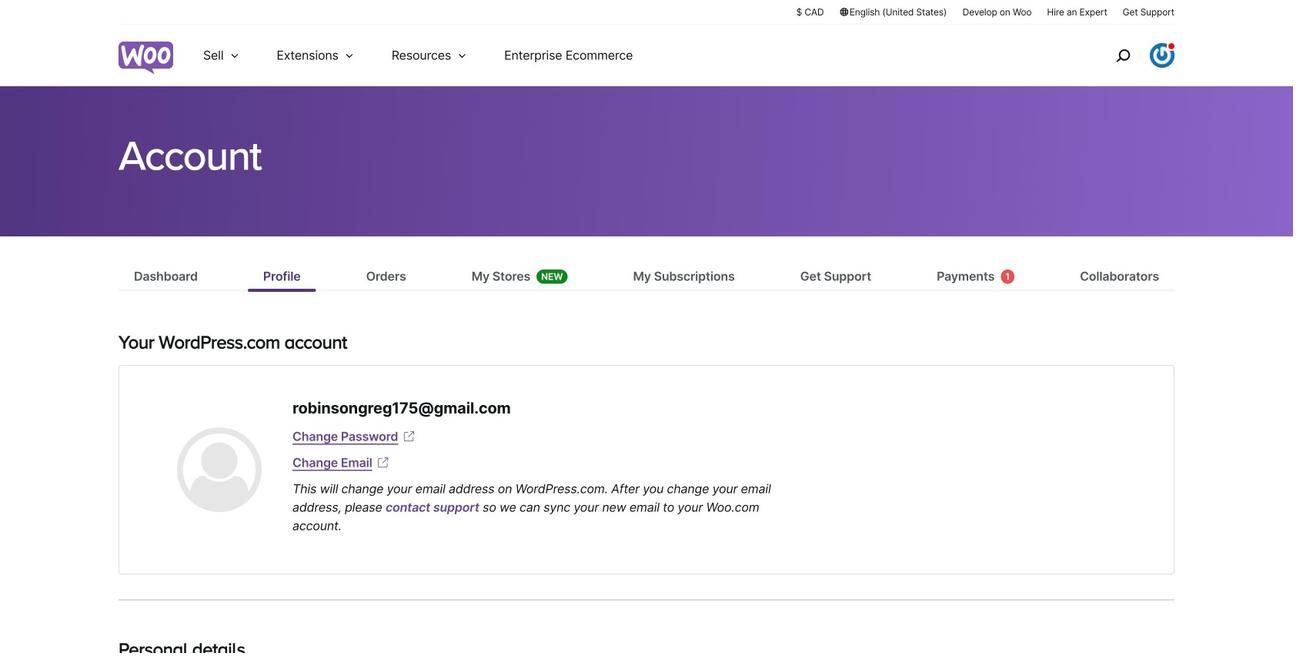 Task type: locate. For each thing, give the bounding box(es) containing it.
service navigation menu element
[[1084, 30, 1175, 80]]

1 horizontal spatial external link image
[[402, 429, 417, 444]]

0 vertical spatial external link image
[[402, 429, 417, 444]]

1 vertical spatial external link image
[[376, 455, 391, 471]]

open account menu image
[[1151, 43, 1175, 68]]

search image
[[1111, 43, 1136, 68]]

external link image
[[402, 429, 417, 444], [376, 455, 391, 471]]



Task type: vqa. For each thing, say whether or not it's contained in the screenshot.
Search image
yes



Task type: describe. For each thing, give the bounding box(es) containing it.
gravatar image image
[[177, 427, 262, 512]]

0 horizontal spatial external link image
[[376, 455, 391, 471]]



